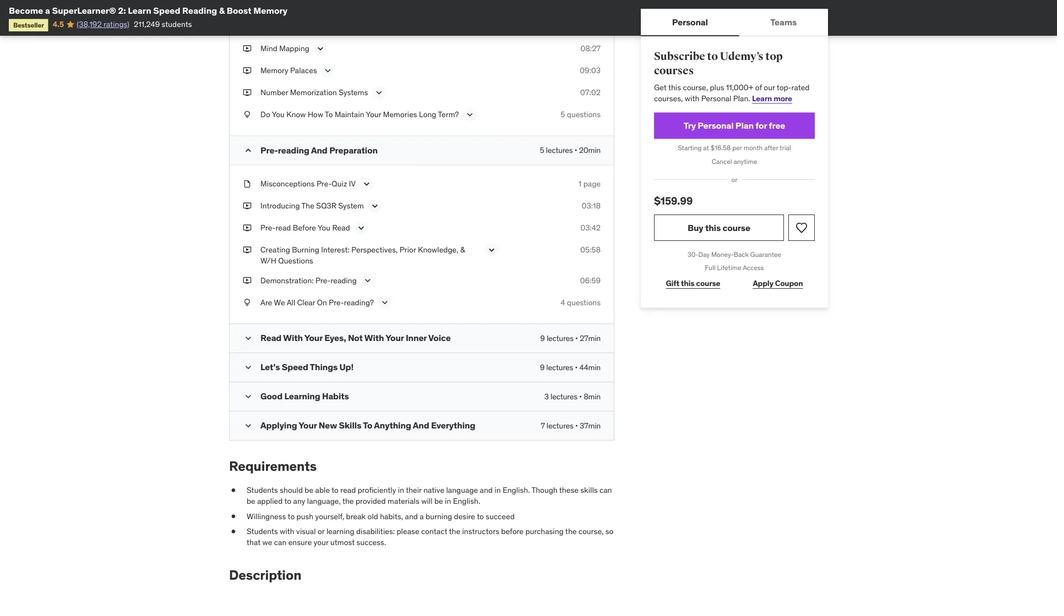 Task type: describe. For each thing, give the bounding box(es) containing it.
your
[[314, 538, 329, 548]]

0 vertical spatial or
[[732, 175, 738, 184]]

1 vertical spatial and
[[413, 420, 429, 431]]

courses
[[654, 64, 694, 77]]

requirements
[[229, 458, 317, 475]]

gift
[[666, 279, 679, 289]]

211,249
[[134, 19, 160, 29]]

learn more link
[[752, 93, 792, 103]]

your right maintain
[[366, 110, 381, 120]]

0 vertical spatial &
[[219, 5, 225, 16]]

• for read with your eyes, not with your inner voice
[[575, 333, 578, 343]]

students for students with visual or learning disabilities: please contact the instructors before purchasing the course, so that we can ensure your utmost success.
[[247, 527, 278, 537]]

able
[[315, 486, 330, 496]]

2 horizontal spatial in
[[495, 486, 501, 496]]

small image for read
[[243, 333, 254, 344]]

1 horizontal spatial learn
[[752, 93, 772, 103]]

to up instructors on the bottom of page
[[477, 512, 484, 522]]

try personal plan for free
[[684, 120, 785, 131]]

let's
[[260, 362, 280, 373]]

(38,192 ratings)
[[77, 19, 129, 29]]

small image
[[243, 145, 254, 156]]

0 horizontal spatial in
[[398, 486, 404, 496]]

misconceptions
[[260, 179, 315, 189]]

so
[[606, 527, 614, 537]]

this for buy
[[705, 222, 721, 233]]

9 for read with your eyes, not with your inner voice
[[540, 333, 545, 343]]

our
[[764, 82, 775, 92]]

0 vertical spatial and
[[311, 145, 327, 156]]

udemy's
[[720, 50, 764, 63]]

4 questions
[[561, 298, 601, 307]]

subscribe
[[654, 50, 705, 63]]

with inside students with visual or learning disabilities: please contact the instructors before purchasing the course, so that we can ensure your utmost success.
[[280, 527, 294, 537]]

pre- up the creating
[[260, 223, 276, 233]]

knowledge,
[[418, 245, 458, 255]]

can for we
[[274, 538, 286, 548]]

0 horizontal spatial and
[[405, 512, 418, 522]]

are
[[260, 298, 272, 307]]

to down should
[[284, 497, 291, 506]]

9 for let's speed things up!
[[540, 362, 545, 372]]

7
[[541, 421, 545, 431]]

please
[[397, 527, 419, 537]]

xsmall image for do
[[243, 109, 252, 120]]

term?
[[438, 110, 459, 120]]

applying your new skills to anything and everything
[[260, 420, 475, 431]]

xsmall image for creating
[[243, 245, 252, 256]]

your left eyes,
[[304, 332, 323, 344]]

apply coupon
[[753, 279, 803, 289]]

per
[[732, 144, 742, 152]]

mapping
[[279, 44, 309, 53]]

your left inner
[[386, 332, 404, 344]]

5 lectures • 20min
[[540, 145, 601, 155]]

coupon
[[775, 279, 803, 289]]

to right able
[[332, 486, 339, 496]]

$159.99
[[654, 194, 693, 207]]

skills
[[581, 486, 598, 496]]

buy this course button
[[654, 215, 784, 241]]

this for get
[[668, 82, 681, 92]]

0 vertical spatial reading
[[278, 145, 309, 156]]

that
[[247, 538, 261, 548]]

top-
[[777, 82, 792, 92]]

show lecture description image for pre-read before you read
[[356, 223, 367, 234]]

11,000+
[[726, 82, 753, 92]]

0 vertical spatial memory
[[253, 5, 288, 16]]

top
[[766, 50, 783, 63]]

lectures for good learning habits
[[551, 392, 578, 402]]

1 horizontal spatial in
[[445, 497, 451, 506]]

reading?
[[344, 298, 374, 307]]

pre-read before you read
[[260, 223, 350, 233]]

we
[[274, 298, 285, 307]]

students with visual or learning disabilities: please contact the instructors before purchasing the course, so that we can ensure your utmost success.
[[247, 527, 614, 548]]

1 horizontal spatial speed
[[282, 362, 308, 373]]

contact
[[421, 527, 447, 537]]

language
[[446, 486, 478, 496]]

these
[[559, 486, 579, 496]]

palaces
[[290, 66, 317, 76]]

eyes,
[[324, 332, 346, 344]]

systems
[[339, 88, 368, 98]]

do you know how to maintain your memories long term?
[[260, 110, 459, 120]]

gift this course
[[666, 279, 720, 289]]

1 vertical spatial english.
[[453, 497, 480, 506]]

not
[[348, 332, 363, 344]]

preparation
[[329, 145, 378, 156]]

to inside subscribe to udemy's top courses
[[707, 50, 718, 63]]

burning
[[426, 512, 452, 522]]

06:59
[[580, 275, 601, 285]]

9 lectures • 27min
[[540, 333, 601, 343]]

get
[[654, 82, 667, 92]]

habits
[[322, 391, 349, 402]]

misconceptions pre-quiz iv
[[260, 179, 356, 189]]

05:58
[[580, 245, 601, 255]]

pre- up on
[[316, 275, 331, 285]]

with inside get this course, plus 11,000+ of our top-rated courses, with personal plan.
[[685, 93, 699, 103]]

anytime
[[734, 157, 757, 166]]

pre- right on
[[329, 298, 344, 307]]

08:27
[[580, 44, 601, 53]]

full
[[705, 264, 716, 272]]

0 vertical spatial read
[[332, 223, 350, 233]]

show lecture description image for demonstration: pre-reading
[[362, 275, 373, 286]]

4
[[561, 298, 565, 307]]

back
[[734, 250, 749, 259]]

1 horizontal spatial be
[[305, 486, 313, 496]]

0 vertical spatial read
[[276, 223, 291, 233]]

inner
[[406, 332, 427, 344]]

students for students should be able to read proficiently in their native language and in english. though these skills can be applied to any language, the provided materials will be in english.
[[247, 486, 278, 496]]

try personal plan for free link
[[654, 113, 815, 139]]

small image for good
[[243, 391, 254, 402]]

0 horizontal spatial read
[[260, 332, 281, 344]]

8min
[[584, 392, 601, 402]]

small image for applying
[[243, 421, 254, 432]]

learning
[[284, 391, 320, 402]]

should
[[280, 486, 303, 496]]

• for applying your new skills to anything and everything
[[575, 421, 578, 431]]

0 horizontal spatial learn
[[128, 5, 151, 16]]

37min
[[580, 421, 601, 431]]

to for skills
[[363, 420, 372, 431]]

memories
[[383, 110, 417, 120]]

1 with from the left
[[283, 332, 303, 344]]

get this course, plus 11,000+ of our top-rated courses, with personal plan.
[[654, 82, 810, 103]]

anything
[[374, 420, 411, 431]]

new
[[319, 420, 337, 431]]

lectures for pre-reading and preparation
[[546, 145, 573, 155]]

course, inside students with visual or learning disabilities: please contact the instructors before purchasing the course, so that we can ensure your utmost success.
[[579, 527, 604, 537]]

course, inside get this course, plus 11,000+ of our top-rated courses, with personal plan.
[[683, 82, 708, 92]]

plan.
[[733, 93, 750, 103]]

xsmall image for mind
[[243, 43, 252, 54]]

show lecture description image for number memorization systems
[[374, 87, 385, 98]]

4.5
[[53, 19, 64, 29]]

prior
[[400, 245, 416, 255]]

5 questions
[[561, 110, 601, 120]]

interest:
[[321, 245, 350, 255]]

plus
[[710, 82, 724, 92]]

after
[[764, 144, 778, 152]]

good
[[260, 391, 283, 402]]

1 horizontal spatial you
[[318, 223, 330, 233]]

show lecture description image for misconceptions pre-quiz iv
[[361, 179, 372, 190]]

questions
[[278, 256, 313, 266]]

gift this course link
[[654, 273, 732, 295]]

for
[[756, 120, 767, 131]]



Task type: vqa. For each thing, say whether or not it's contained in the screenshot.


Task type: locate. For each thing, give the bounding box(es) containing it.
this inside get this course, plus 11,000+ of our top-rated courses, with personal plan.
[[668, 82, 681, 92]]

bestseller
[[13, 21, 44, 29]]

starting at $16.58 per month after trial cancel anytime
[[678, 144, 791, 166]]

xsmall image for introducing
[[243, 201, 252, 212]]

0 horizontal spatial course
[[696, 279, 720, 289]]

small image
[[243, 333, 254, 344], [243, 362, 254, 373], [243, 391, 254, 402], [243, 421, 254, 432]]

instructors
[[462, 527, 499, 537]]

1 vertical spatial with
[[280, 527, 294, 537]]

course down full
[[696, 279, 720, 289]]

1 horizontal spatial course,
[[683, 82, 708, 92]]

the down desire
[[449, 527, 460, 537]]

questions right 4
[[567, 298, 601, 307]]

before
[[501, 527, 524, 537]]

pre- right small image
[[260, 145, 278, 156]]

03:18
[[582, 201, 601, 211]]

with up ensure
[[280, 527, 294, 537]]

be left able
[[305, 486, 313, 496]]

1 vertical spatial read
[[340, 486, 356, 496]]

small image for let's
[[243, 362, 254, 373]]

show lecture description image right "reading?"
[[379, 297, 390, 308]]

the inside the students should be able to read proficiently in their native language and in english. though these skills can be applied to any language, the provided materials will be in english.
[[342, 497, 354, 506]]

show lecture description image right term?
[[464, 109, 475, 120]]

xsmall image left introducing
[[243, 201, 252, 212]]

and
[[480, 486, 493, 496], [405, 512, 418, 522]]

2:
[[118, 5, 126, 16]]

lectures
[[546, 145, 573, 155], [547, 333, 574, 343], [546, 362, 573, 372], [551, 392, 578, 402], [547, 421, 574, 431]]

success.
[[357, 538, 386, 548]]

old
[[368, 512, 378, 522]]

1 vertical spatial read
[[260, 332, 281, 344]]

xsmall image right reading
[[243, 0, 252, 10]]

english. left 'though' in the right bottom of the page
[[503, 486, 530, 496]]

materials
[[388, 497, 419, 506]]

course up back
[[723, 222, 750, 233]]

in up materials
[[398, 486, 404, 496]]

0 horizontal spatial can
[[274, 538, 286, 548]]

09:03
[[580, 66, 601, 76]]

lectures for read with your eyes, not with your inner voice
[[547, 333, 574, 343]]

2 horizontal spatial the
[[565, 527, 577, 537]]

show lecture description image for memory palaces
[[323, 65, 334, 76]]

speed up 211,249 students
[[153, 5, 180, 16]]

xsmall image for misconceptions
[[243, 179, 252, 190]]

with right courses,
[[685, 93, 699, 103]]

0 horizontal spatial the
[[342, 497, 354, 506]]

reading up "reading?"
[[331, 275, 357, 285]]

1 vertical spatial course
[[696, 279, 720, 289]]

2 horizontal spatial be
[[434, 497, 443, 506]]

personal down plus
[[701, 93, 731, 103]]

and up please at the bottom left of the page
[[405, 512, 418, 522]]

push
[[297, 512, 313, 522]]

0 vertical spatial with
[[685, 93, 699, 103]]

show lecture description image right mapping
[[315, 43, 326, 54]]

the right purchasing
[[565, 527, 577, 537]]

27min
[[580, 333, 601, 343]]

2 vertical spatial personal
[[698, 120, 734, 131]]

30-day money-back guarantee full lifetime access
[[688, 250, 781, 272]]

this up courses,
[[668, 82, 681, 92]]

show lecture description image right iv
[[361, 179, 372, 190]]

students should be able to read proficiently in their native language and in english. though these skills can be applied to any language, the provided materials will be in english.
[[247, 486, 612, 506]]

3 small image from the top
[[243, 391, 254, 402]]

apply coupon button
[[741, 273, 815, 295]]

read up let's
[[260, 332, 281, 344]]

can right skills
[[600, 486, 612, 496]]

memory up number
[[260, 66, 288, 76]]

number
[[260, 88, 288, 98]]

will
[[421, 497, 433, 506]]

show lecture description image right systems
[[374, 87, 385, 98]]

1 vertical spatial a
[[420, 512, 424, 522]]

0 horizontal spatial with
[[283, 332, 303, 344]]

• left 8min
[[579, 392, 582, 402]]

trial
[[780, 144, 791, 152]]

1 vertical spatial questions
[[567, 298, 601, 307]]

read left before on the left
[[276, 223, 291, 233]]

good learning habits
[[260, 391, 349, 402]]

boost
[[227, 5, 251, 16]]

3
[[544, 392, 549, 402]]

to right skills
[[363, 420, 372, 431]]

can
[[600, 486, 612, 496], [274, 538, 286, 548]]

with right not
[[364, 332, 384, 344]]

1 vertical spatial learn
[[752, 93, 772, 103]]

reading up misconceptions
[[278, 145, 309, 156]]

questions for 07:02
[[567, 110, 601, 120]]

and
[[311, 145, 327, 156], [413, 420, 429, 431]]

money-
[[711, 250, 734, 259]]

a right become
[[45, 5, 50, 16]]

and right language
[[480, 486, 493, 496]]

show lecture description image for are we all clear on pre-reading?
[[379, 297, 390, 308]]

lectures for applying your new skills to anything and everything
[[547, 421, 574, 431]]

students inside students with visual or learning disabilities: please contact the instructors before purchasing the course, so that we can ensure your utmost success.
[[247, 527, 278, 537]]

can inside students with visual or learning disabilities: please contact the instructors before purchasing the course, so that we can ensure your utmost success.
[[274, 538, 286, 548]]

this right gift
[[681, 279, 695, 289]]

2 small image from the top
[[243, 362, 254, 373]]

0 horizontal spatial a
[[45, 5, 50, 16]]

can right we
[[274, 538, 286, 548]]

• left 20min
[[575, 145, 577, 155]]

0 vertical spatial 5
[[561, 110, 565, 120]]

1 vertical spatial 9
[[540, 362, 545, 372]]

0 vertical spatial and
[[480, 486, 493, 496]]

course for buy this course
[[723, 222, 750, 233]]

personal up $16.58
[[698, 120, 734, 131]]

can inside the students should be able to read proficiently in their native language and in english. though these skills can be applied to any language, the provided materials will be in english.
[[600, 486, 612, 496]]

0 horizontal spatial 5
[[540, 145, 544, 155]]

1 horizontal spatial english.
[[503, 486, 530, 496]]

9
[[540, 333, 545, 343], [540, 362, 545, 372]]

1 vertical spatial course,
[[579, 527, 604, 537]]

1 vertical spatial 5
[[540, 145, 544, 155]]

ensure
[[288, 538, 312, 548]]

english.
[[503, 486, 530, 496], [453, 497, 480, 506]]

xsmall image
[[243, 43, 252, 54], [243, 87, 252, 98], [243, 179, 252, 190], [243, 223, 252, 234], [243, 245, 252, 256], [229, 511, 238, 522], [229, 527, 238, 537]]

5 for 5 lectures • 20min
[[540, 145, 544, 155]]

1 horizontal spatial to
[[363, 420, 372, 431]]

maintain
[[335, 110, 364, 120]]

0 vertical spatial a
[[45, 5, 50, 16]]

xsmall image down requirements
[[229, 485, 238, 496]]

xsmall image left do
[[243, 109, 252, 120]]

mind
[[260, 44, 278, 53]]

0 horizontal spatial be
[[247, 497, 255, 506]]

1 vertical spatial you
[[318, 223, 330, 233]]

lectures right the 7
[[547, 421, 574, 431]]

xsmall image
[[243, 0, 252, 10], [243, 65, 252, 76], [243, 109, 252, 120], [243, 201, 252, 212], [243, 275, 252, 286], [243, 297, 252, 308], [229, 485, 238, 496]]

desire
[[454, 512, 475, 522]]

guarantee
[[750, 250, 781, 259]]

month
[[744, 144, 763, 152]]

30-
[[688, 250, 699, 259]]

to for how
[[325, 110, 333, 120]]

xsmall image for are
[[243, 297, 252, 308]]

• left 27min
[[575, 333, 578, 343]]

1 students from the top
[[247, 486, 278, 496]]

44min
[[580, 362, 601, 372]]

0 vertical spatial this
[[668, 82, 681, 92]]

personal button
[[641, 9, 739, 35]]

read inside the students should be able to read proficiently in their native language and in english. though these skills can be applied to any language, the provided materials will be in english.
[[340, 486, 356, 496]]

1 horizontal spatial a
[[420, 512, 424, 522]]

5 up 5 lectures • 20min
[[561, 110, 565, 120]]

0 vertical spatial you
[[272, 110, 285, 120]]

0 vertical spatial course,
[[683, 82, 708, 92]]

2 questions from the top
[[567, 298, 601, 307]]

xsmall image for pre-
[[243, 223, 252, 234]]

9 up the 9 lectures • 44min
[[540, 333, 545, 343]]

1 vertical spatial or
[[318, 527, 325, 537]]

do
[[260, 110, 270, 120]]

show lecture description image for introducing the sq3r system
[[369, 201, 380, 212]]

rated
[[792, 82, 810, 92]]

• for good learning habits
[[579, 392, 582, 402]]

memory
[[253, 5, 288, 16], [260, 66, 288, 76]]

in
[[398, 486, 404, 496], [495, 486, 501, 496], [445, 497, 451, 506]]

9 up 3
[[540, 362, 545, 372]]

course, left so
[[579, 527, 604, 537]]

• left the 37min
[[575, 421, 578, 431]]

show lecture description image down system
[[356, 223, 367, 234]]

1 horizontal spatial &
[[460, 245, 465, 255]]

or inside students with visual or learning disabilities: please contact the instructors before purchasing the course, so that we can ensure your utmost success.
[[318, 527, 325, 537]]

• left 44min
[[575, 362, 578, 372]]

xsmall image for demonstration:
[[243, 275, 252, 286]]

07:02
[[580, 88, 601, 98]]

1 vertical spatial this
[[705, 222, 721, 233]]

creating burning interest: perspectives, prior knowledge, & w/h questions
[[260, 245, 465, 266]]

5 left 20min
[[540, 145, 544, 155]]

to right how at the top of the page
[[325, 110, 333, 120]]

4 small image from the top
[[243, 421, 254, 432]]

1 horizontal spatial with
[[685, 93, 699, 103]]

with
[[283, 332, 303, 344], [364, 332, 384, 344]]

course inside button
[[723, 222, 750, 233]]

& left the boost
[[219, 5, 225, 16]]

1 horizontal spatial and
[[480, 486, 493, 496]]

show lecture description image up "reading?"
[[362, 275, 373, 286]]

1 vertical spatial to
[[363, 420, 372, 431]]

show lecture description image right knowledge,
[[486, 245, 497, 256]]

show lecture description image
[[315, 43, 326, 54], [323, 65, 334, 76], [464, 109, 475, 120], [369, 201, 380, 212], [356, 223, 367, 234], [362, 275, 373, 286]]

personal inside get this course, plus 11,000+ of our top-rated courses, with personal plan.
[[701, 93, 731, 103]]

3 lectures • 8min
[[544, 392, 601, 402]]

2 vertical spatial this
[[681, 279, 695, 289]]

course
[[723, 222, 750, 233], [696, 279, 720, 289]]

0 vertical spatial questions
[[567, 110, 601, 120]]

to
[[325, 110, 333, 120], [363, 420, 372, 431]]

lectures left 20min
[[546, 145, 573, 155]]

tab list containing personal
[[641, 9, 828, 36]]

1 small image from the top
[[243, 333, 254, 344]]

0 vertical spatial course
[[723, 222, 750, 233]]

course for gift this course
[[696, 279, 720, 289]]

tab list
[[641, 9, 828, 36]]

lectures left 27min
[[547, 333, 574, 343]]

read up provided
[[340, 486, 356, 496]]

0 vertical spatial to
[[325, 110, 333, 120]]

xsmall image for memory
[[243, 65, 252, 76]]

in up burning
[[445, 497, 451, 506]]

0 horizontal spatial you
[[272, 110, 285, 120]]

& inside creating burning interest: perspectives, prior knowledge, & w/h questions
[[460, 245, 465, 255]]

0 vertical spatial learn
[[128, 5, 151, 16]]

learn up '211,249'
[[128, 5, 151, 16]]

succeed
[[486, 512, 515, 522]]

and inside the students should be able to read proficiently in their native language and in english. though these skills can be applied to any language, the provided materials will be in english.
[[480, 486, 493, 496]]

0 vertical spatial can
[[600, 486, 612, 496]]

& right knowledge,
[[460, 245, 465, 255]]

1 vertical spatial memory
[[260, 66, 288, 76]]

speed right let's
[[282, 362, 308, 373]]

let's speed things up!
[[260, 362, 354, 373]]

this for gift
[[681, 279, 695, 289]]

xsmall image left are
[[243, 297, 252, 308]]

buy
[[688, 222, 703, 233]]

1 horizontal spatial and
[[413, 420, 429, 431]]

utmost
[[330, 538, 355, 548]]

students inside the students should be able to read proficiently in their native language and in english. though these skills can be applied to any language, the provided materials will be in english.
[[247, 486, 278, 496]]

course, left plus
[[683, 82, 708, 92]]

with
[[685, 93, 699, 103], [280, 527, 294, 537]]

0 horizontal spatial english.
[[453, 497, 480, 506]]

1 vertical spatial personal
[[701, 93, 731, 103]]

0 horizontal spatial &
[[219, 5, 225, 16]]

0 horizontal spatial speed
[[153, 5, 180, 16]]

1 horizontal spatial course
[[723, 222, 750, 233]]

in up succeed
[[495, 486, 501, 496]]

wishlist image
[[795, 221, 808, 234]]

1 questions from the top
[[567, 110, 601, 120]]

0 horizontal spatial with
[[280, 527, 294, 537]]

read up interest: on the left
[[332, 223, 350, 233]]

1 vertical spatial and
[[405, 512, 418, 522]]

show lecture description image for mind mapping
[[315, 43, 326, 54]]

show lecture description image for creating burning interest: perspectives, prior knowledge, & w/h questions
[[486, 245, 497, 256]]

questions for 06:59
[[567, 298, 601, 307]]

quiz
[[332, 179, 347, 189]]

2 with from the left
[[364, 332, 384, 344]]

pre-
[[260, 145, 278, 156], [317, 179, 332, 189], [260, 223, 276, 233], [316, 275, 331, 285], [329, 298, 344, 307]]

0 vertical spatial personal
[[672, 16, 708, 27]]

• for let's speed things up!
[[575, 362, 578, 372]]

mind mapping
[[260, 44, 309, 53]]

0 horizontal spatial to
[[325, 110, 333, 120]]

1 vertical spatial &
[[460, 245, 465, 255]]

0 vertical spatial students
[[247, 486, 278, 496]]

the up break
[[342, 497, 354, 506]]

and right anything
[[413, 420, 429, 431]]

5
[[561, 110, 565, 120], [540, 145, 544, 155]]

0 vertical spatial 9
[[540, 333, 545, 343]]

1 horizontal spatial or
[[732, 175, 738, 184]]

this inside button
[[705, 222, 721, 233]]

visual
[[296, 527, 316, 537]]

or down anytime at the right top of page
[[732, 175, 738, 184]]

with up the 'let's speed things up!'
[[283, 332, 303, 344]]

0 vertical spatial speed
[[153, 5, 180, 16]]

questions down "07:02"
[[567, 110, 601, 120]]

1 vertical spatial reading
[[331, 275, 357, 285]]

xsmall image for number
[[243, 87, 252, 98]]

creating
[[260, 245, 290, 255]]

1 vertical spatial speed
[[282, 362, 308, 373]]

0 horizontal spatial reading
[[278, 145, 309, 156]]

be down native on the bottom of page
[[434, 497, 443, 506]]

teams button
[[739, 9, 828, 35]]

english. down language
[[453, 497, 480, 506]]

memory palaces
[[260, 66, 317, 76]]

of
[[755, 82, 762, 92]]

personal
[[672, 16, 708, 27], [701, 93, 731, 103], [698, 120, 734, 131]]

xsmall image left demonstration:
[[243, 275, 252, 286]]

cancel
[[712, 157, 732, 166]]

• for pre-reading and preparation
[[575, 145, 577, 155]]

and left preparation
[[311, 145, 327, 156]]

your left new
[[299, 420, 317, 431]]

0 horizontal spatial read
[[276, 223, 291, 233]]

5 for 5 questions
[[561, 110, 565, 120]]

memory right the boost
[[253, 5, 288, 16]]

0 horizontal spatial and
[[311, 145, 327, 156]]

1 horizontal spatial the
[[449, 527, 460, 537]]

reading
[[182, 5, 217, 16]]

sq3r
[[316, 201, 337, 211]]

you right before on the left
[[318, 223, 330, 233]]

show lecture description image for do you know how to maintain your memories long term?
[[464, 109, 475, 120]]

1 horizontal spatial can
[[600, 486, 612, 496]]

how
[[308, 110, 323, 120]]

personal up subscribe in the top of the page
[[672, 16, 708, 27]]

can for skills
[[600, 486, 612, 496]]

lectures left 44min
[[546, 362, 573, 372]]

show lecture description image
[[374, 87, 385, 98], [361, 179, 372, 190], [486, 245, 497, 256], [379, 297, 390, 308]]

things
[[310, 362, 338, 373]]

2 students from the top
[[247, 527, 278, 537]]

0 horizontal spatial course,
[[579, 527, 604, 537]]

•
[[575, 145, 577, 155], [575, 333, 578, 343], [575, 362, 578, 372], [579, 392, 582, 402], [575, 421, 578, 431]]

to left push
[[288, 512, 295, 522]]

learn down of
[[752, 93, 772, 103]]

be left applied
[[247, 497, 255, 506]]

show lecture description image right system
[[369, 201, 380, 212]]

1 horizontal spatial 5
[[561, 110, 565, 120]]

language,
[[307, 497, 341, 506]]

to left udemy's
[[707, 50, 718, 63]]

personal inside button
[[672, 16, 708, 27]]

1 horizontal spatial with
[[364, 332, 384, 344]]

learning
[[326, 527, 354, 537]]

xsmall image left memory palaces
[[243, 65, 252, 76]]

lectures right 3
[[551, 392, 578, 402]]

1 horizontal spatial reading
[[331, 275, 357, 285]]

0 vertical spatial english.
[[503, 486, 530, 496]]

or up your
[[318, 527, 325, 537]]

show lecture description image right "palaces"
[[323, 65, 334, 76]]

pre- up sq3r
[[317, 179, 332, 189]]

clear
[[297, 298, 315, 307]]

lectures for let's speed things up!
[[546, 362, 573, 372]]

students up applied
[[247, 486, 278, 496]]

this right the buy
[[705, 222, 721, 233]]

1 vertical spatial students
[[247, 527, 278, 537]]

courses,
[[654, 93, 683, 103]]

yourself,
[[315, 512, 344, 522]]

&
[[219, 5, 225, 16], [460, 245, 465, 255]]

day
[[699, 250, 710, 259]]

1 vertical spatial can
[[274, 538, 286, 548]]

0 horizontal spatial or
[[318, 527, 325, 537]]

1 horizontal spatial read
[[340, 486, 356, 496]]

you right do
[[272, 110, 285, 120]]

number memorization systems
[[260, 88, 368, 98]]

$16.58
[[711, 144, 731, 152]]

1 horizontal spatial read
[[332, 223, 350, 233]]

native
[[424, 486, 444, 496]]



